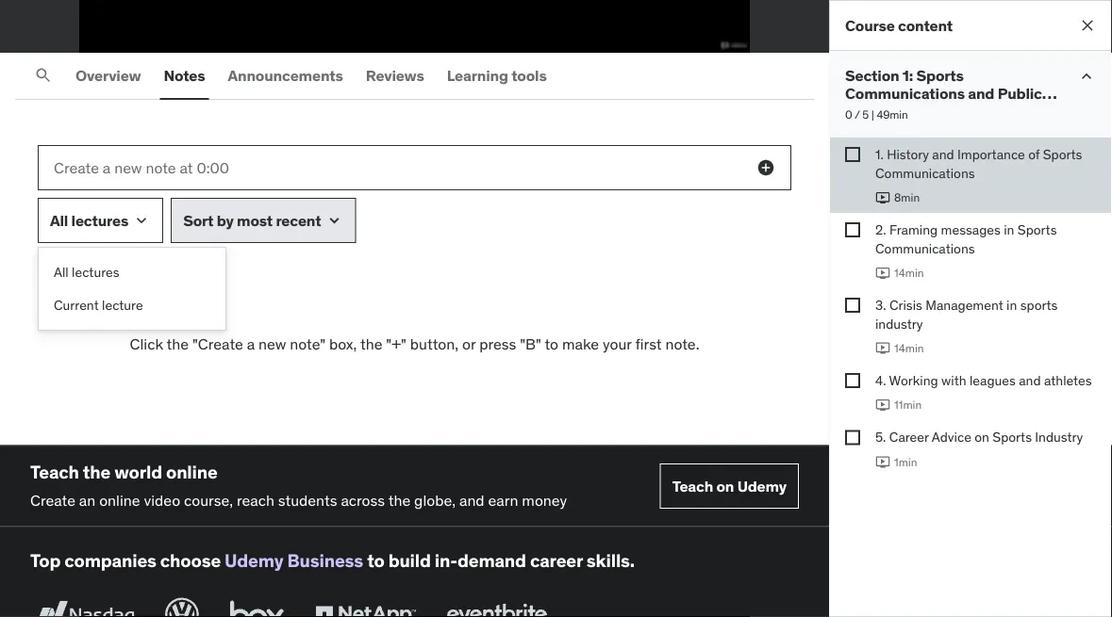 Task type: vqa. For each thing, say whether or not it's contained in the screenshot.
"AML" within the You Will Learn About The Politically Exposed Persons (Peps) And Aml Requirements For Peps
no



Task type: locate. For each thing, give the bounding box(es) containing it.
xsmall image left 4. at right bottom
[[845, 374, 860, 389]]

1min
[[894, 455, 917, 470]]

1 vertical spatial 14min
[[894, 341, 924, 356]]

0 vertical spatial all lectures
[[50, 211, 128, 231]]

the up an
[[83, 461, 111, 484]]

0 vertical spatial udemy
[[737, 477, 787, 497]]

1 vertical spatial lectures
[[72, 264, 119, 281]]

framing
[[889, 221, 938, 238]]

all lectures inside dropdown button
[[50, 211, 128, 231]]

to
[[545, 335, 558, 354], [367, 550, 385, 573]]

reach
[[237, 492, 274, 511]]

xsmall image left 1.
[[845, 147, 860, 162]]

2 xsmall image from the top
[[845, 431, 860, 446]]

small image for all lectures
[[132, 212, 151, 231]]

click
[[130, 335, 163, 354]]

xsmall image
[[845, 223, 860, 238], [845, 431, 860, 446]]

sort
[[183, 211, 214, 231]]

in inside 2. framing messages in sports communications
[[1004, 221, 1015, 238]]

1 xsmall image from the top
[[845, 147, 860, 162]]

and inside teach the world online create an online video course, reach students across the globe, and earn money
[[459, 492, 485, 511]]

0 horizontal spatial a
[[103, 158, 111, 178]]

teach inside teach the world online create an online video course, reach students across the globe, and earn money
[[30, 461, 79, 484]]

3 xsmall image from the top
[[845, 374, 860, 389]]

on inside sidebar 'element'
[[975, 429, 990, 446]]

1 horizontal spatial on
[[975, 429, 990, 446]]

in right messages
[[1004, 221, 1015, 238]]

career
[[889, 429, 929, 446]]

notes button
[[160, 53, 209, 99]]

1 horizontal spatial a
[[247, 335, 255, 354]]

0 horizontal spatial small image
[[132, 212, 151, 231]]

1 vertical spatial a
[[247, 335, 255, 354]]

leagues
[[970, 372, 1016, 389]]

small image up all lectures button
[[132, 212, 151, 231]]

1 vertical spatial create
[[30, 492, 75, 511]]

all lectures
[[50, 211, 128, 231], [54, 264, 119, 281]]

by
[[217, 211, 234, 231]]

sports
[[916, 66, 964, 85], [1043, 146, 1082, 163], [1018, 221, 1057, 238], [993, 429, 1032, 446]]

and left earn
[[459, 492, 485, 511]]

create left an
[[30, 492, 75, 511]]

1 horizontal spatial udemy
[[737, 477, 787, 497]]

the
[[167, 335, 189, 354], [360, 335, 382, 354], [83, 461, 111, 484], [388, 492, 411, 511]]

messages
[[941, 221, 1001, 238]]

top companies choose udemy business to build in-demand career skills.
[[30, 550, 635, 573]]

sort by most recent button
[[171, 199, 356, 244]]

on
[[975, 429, 990, 446], [716, 477, 734, 497]]

small image inside all lectures dropdown button
[[132, 212, 151, 231]]

1 14min from the top
[[894, 266, 924, 281]]

2 14min from the top
[[894, 341, 924, 356]]

communications inside 2. framing messages in sports communications
[[875, 240, 975, 257]]

1 horizontal spatial online
[[166, 461, 218, 484]]

advice
[[932, 429, 972, 446]]

your
[[603, 335, 632, 354]]

0 vertical spatial lectures
[[71, 211, 128, 231]]

note
[[146, 158, 176, 178]]

4. working with leagues and athletes
[[875, 372, 1092, 389]]

settings image
[[715, 20, 738, 43]]

all
[[50, 211, 68, 231], [54, 264, 69, 281]]

0 vertical spatial new
[[114, 158, 142, 178]]

1 vertical spatial new
[[258, 335, 286, 354]]

xsmall image left 2.
[[845, 223, 860, 238]]

1 vertical spatial communications
[[875, 164, 975, 181]]

all lectures up current
[[54, 264, 119, 281]]

49min
[[877, 107, 908, 122]]

0 vertical spatial a
[[103, 158, 111, 178]]

the left "+"
[[360, 335, 382, 354]]

course content
[[845, 15, 953, 35]]

0 horizontal spatial online
[[99, 492, 140, 511]]

new left note
[[114, 158, 142, 178]]

2 vertical spatial xsmall image
[[845, 374, 860, 389]]

small image inside the sort by most recent dropdown button
[[325, 212, 344, 231]]

crisis
[[889, 297, 922, 314]]

create up all lectures dropdown button
[[54, 158, 99, 178]]

lectures
[[71, 211, 128, 231], [72, 264, 119, 281]]

a
[[103, 158, 111, 178], [247, 335, 255, 354]]

1.
[[875, 146, 884, 163]]

0 horizontal spatial udemy
[[225, 550, 283, 573]]

world
[[114, 461, 162, 484]]

udemy inside teach on udemy "link"
[[737, 477, 787, 497]]

all lectures for create a new note at
[[50, 211, 128, 231]]

8min
[[894, 190, 920, 205]]

online up the course,
[[166, 461, 218, 484]]

0 vertical spatial to
[[545, 335, 558, 354]]

small image down close course content sidebar icon
[[1077, 67, 1096, 86]]

all inside button
[[54, 264, 69, 281]]

4.
[[875, 372, 886, 389]]

0 / 5 | 49min
[[845, 107, 908, 122]]

communications up 49min
[[845, 84, 965, 103]]

lectures inside all lectures dropdown button
[[71, 211, 128, 231]]

demand
[[457, 550, 526, 573]]

xsmall image left 3.
[[845, 298, 860, 313]]

xsmall image
[[845, 147, 860, 162], [845, 298, 860, 313], [845, 374, 860, 389]]

14min for industry
[[894, 341, 924, 356]]

5
[[863, 107, 869, 122]]

sports
[[1020, 297, 1058, 314]]

volkswagen image
[[161, 595, 203, 618]]

in
[[1004, 221, 1015, 238], [1007, 297, 1017, 314]]

box,
[[329, 335, 357, 354]]

lectures up current lecture at the left
[[72, 264, 119, 281]]

career
[[530, 550, 583, 573]]

and right history
[[932, 146, 954, 163]]

/
[[855, 107, 860, 122]]

skills.
[[587, 550, 635, 573]]

teach for on
[[672, 477, 713, 497]]

lectures inside all lectures button
[[72, 264, 119, 281]]

small image
[[757, 159, 775, 178]]

all inside dropdown button
[[50, 211, 68, 231]]

1 vertical spatial in
[[1007, 297, 1017, 314]]

learning tools
[[447, 66, 547, 85]]

most
[[237, 211, 273, 231]]

online right an
[[99, 492, 140, 511]]

communications down history
[[875, 164, 975, 181]]

a right "create
[[247, 335, 255, 354]]

create
[[54, 158, 99, 178], [30, 492, 75, 511]]

all for all lectures
[[54, 264, 69, 281]]

overview button
[[72, 53, 145, 99]]

industry
[[1035, 429, 1083, 446]]

0 vertical spatial on
[[975, 429, 990, 446]]

1 horizontal spatial new
[[258, 335, 286, 354]]

0 vertical spatial create
[[54, 158, 99, 178]]

small image right recent
[[325, 212, 344, 231]]

the left globe,
[[388, 492, 411, 511]]

1 vertical spatial all lectures
[[54, 264, 119, 281]]

across
[[341, 492, 385, 511]]

new left note" at the bottom left of page
[[258, 335, 286, 354]]

xsmall image for 5.
[[845, 431, 860, 446]]

in inside '3. crisis management in sports industry'
[[1007, 297, 1017, 314]]

online
[[166, 461, 218, 484], [99, 492, 140, 511]]

1 vertical spatial on
[[716, 477, 734, 497]]

all lectures for all lectures
[[54, 264, 119, 281]]

2 vertical spatial communications
[[875, 240, 975, 257]]

communications down the framing
[[875, 240, 975, 257]]

14min
[[894, 266, 924, 281], [894, 341, 924, 356]]

2 xsmall image from the top
[[845, 298, 860, 313]]

1 horizontal spatial small image
[[325, 212, 344, 231]]

1 vertical spatial xsmall image
[[845, 298, 860, 313]]

reviews button
[[362, 53, 428, 99]]

all lectures inside button
[[54, 264, 119, 281]]

search image
[[34, 67, 53, 85]]

lectures for all lectures
[[72, 264, 119, 281]]

create inside teach the world online create an online video course, reach students across the globe, and earn money
[[30, 492, 75, 511]]

sports right 1:
[[916, 66, 964, 85]]

1 xsmall image from the top
[[845, 223, 860, 238]]

sidebar element
[[829, 0, 1112, 618]]

new
[[114, 158, 142, 178], [258, 335, 286, 354]]

all lectures up all lectures button
[[50, 211, 128, 231]]

make
[[562, 335, 599, 354]]

1 vertical spatial all
[[54, 264, 69, 281]]

public
[[998, 84, 1042, 103]]

small image
[[1077, 67, 1096, 86], [132, 212, 151, 231], [325, 212, 344, 231]]

press
[[479, 335, 516, 354]]

2. framing messages in sports communications
[[875, 221, 1057, 257]]

to left build
[[367, 550, 385, 573]]

lectures up all lectures button
[[71, 211, 128, 231]]

communications
[[845, 84, 965, 103], [875, 164, 975, 181], [875, 240, 975, 257]]

1 horizontal spatial teach
[[672, 477, 713, 497]]

0 vertical spatial xsmall image
[[845, 223, 860, 238]]

teach for the
[[30, 461, 79, 484]]

close course content sidebar image
[[1078, 16, 1097, 35]]

14min right play framing messages in sports communications icon at the top
[[894, 266, 924, 281]]

0 vertical spatial communications
[[845, 84, 965, 103]]

14min right play crisis management in sports industry icon
[[894, 341, 924, 356]]

sports right messages
[[1018, 221, 1057, 238]]

a up all lectures dropdown button
[[103, 158, 111, 178]]

management
[[926, 297, 1003, 314]]

and inside section 1: sports communications and public relations
[[968, 84, 995, 103]]

0 vertical spatial 14min
[[894, 266, 924, 281]]

sports right of
[[1043, 146, 1082, 163]]

xsmall image left 5.
[[845, 431, 860, 446]]

0 horizontal spatial teach
[[30, 461, 79, 484]]

udemy
[[737, 477, 787, 497], [225, 550, 283, 573]]

lectures for create a new note at
[[71, 211, 128, 231]]

0 vertical spatial all
[[50, 211, 68, 231]]

1:
[[903, 66, 913, 85]]

small image for sort by most recent
[[325, 212, 344, 231]]

current lecture
[[54, 298, 143, 315]]

0 vertical spatial xsmall image
[[845, 147, 860, 162]]

1 vertical spatial to
[[367, 550, 385, 573]]

section 1: sports communications and public relations
[[845, 66, 1042, 122]]

1 vertical spatial xsmall image
[[845, 431, 860, 446]]

nasdaq image
[[30, 595, 139, 618]]

0:00
[[197, 158, 229, 178]]

0 horizontal spatial on
[[716, 477, 734, 497]]

play working with leagues and athletes image
[[875, 398, 891, 413]]

3.
[[875, 297, 886, 314]]

in left "sports"
[[1007, 297, 1017, 314]]

0 vertical spatial in
[[1004, 221, 1015, 238]]

to right "b"
[[545, 335, 558, 354]]

top
[[30, 550, 61, 573]]

and left public
[[968, 84, 995, 103]]

teach inside teach on udemy "link"
[[672, 477, 713, 497]]

0 horizontal spatial new
[[114, 158, 142, 178]]

teach on udemy link
[[660, 465, 799, 510]]



Task type: describe. For each thing, give the bounding box(es) containing it.
working
[[889, 372, 938, 389]]

current lecture button
[[39, 290, 225, 323]]

of
[[1028, 146, 1040, 163]]

play framing messages in sports communications image
[[875, 266, 891, 281]]

1 horizontal spatial to
[[545, 335, 558, 354]]

relations
[[845, 102, 911, 122]]

history
[[887, 146, 929, 163]]

0 vertical spatial online
[[166, 461, 218, 484]]

eventbrite image
[[442, 595, 551, 618]]

video player region
[[0, 0, 831, 53]]

lecture
[[102, 298, 143, 315]]

teach the world online create an online video course, reach students across the globe, and earn money
[[30, 461, 567, 511]]

"create
[[192, 335, 243, 354]]

learning tools button
[[443, 53, 551, 99]]

athletes
[[1044, 372, 1092, 389]]

in-
[[435, 550, 457, 573]]

notes
[[164, 66, 205, 85]]

current
[[54, 298, 99, 315]]

click the "create a new note" box, the "+" button, or press "b" to make your first note.
[[130, 335, 699, 354]]

play career advice on sports industry image
[[875, 455, 891, 470]]

teach on udemy
[[672, 477, 787, 497]]

video
[[144, 492, 180, 511]]

importance
[[958, 146, 1025, 163]]

1 vertical spatial online
[[99, 492, 140, 511]]

sports inside section 1: sports communications and public relations
[[916, 66, 964, 85]]

2.
[[875, 221, 886, 238]]

1 vertical spatial udemy
[[225, 550, 283, 573]]

note.
[[665, 335, 699, 354]]

overview
[[75, 66, 141, 85]]

and right leagues
[[1019, 372, 1041, 389]]

xsmall image for 2.
[[845, 223, 860, 238]]

sort by most recent
[[183, 211, 321, 231]]

with
[[942, 372, 967, 389]]

14min for communications
[[894, 266, 924, 281]]

at
[[180, 158, 193, 178]]

button,
[[410, 335, 459, 354]]

xsmall image for 4.
[[845, 374, 860, 389]]

companies
[[64, 550, 156, 573]]

announcements button
[[224, 53, 347, 99]]

in for sports
[[1007, 297, 1017, 314]]

section
[[845, 66, 899, 85]]

money
[[522, 492, 567, 511]]

play history and importance of sports communications image
[[875, 190, 891, 205]]

note"
[[290, 335, 325, 354]]

all lectures button
[[39, 256, 225, 290]]

udemy business link
[[225, 550, 363, 573]]

"b"
[[520, 335, 541, 354]]

tools
[[511, 66, 547, 85]]

choose
[[160, 550, 221, 573]]

earn
[[488, 492, 518, 511]]

play crisis management in sports industry image
[[875, 341, 891, 356]]

the right click
[[167, 335, 189, 354]]

sports inside 2. framing messages in sports communications
[[1018, 221, 1057, 238]]

an
[[79, 492, 96, 511]]

or
[[462, 335, 476, 354]]

industry
[[875, 315, 923, 332]]

content
[[898, 15, 953, 35]]

communications inside section 1: sports communications and public relations
[[845, 84, 965, 103]]

students
[[278, 492, 337, 511]]

box image
[[225, 595, 289, 618]]

course,
[[184, 492, 233, 511]]

recent
[[276, 211, 321, 231]]

globe,
[[414, 492, 456, 511]]

sports inside 1. history and importance of sports communications
[[1043, 146, 1082, 163]]

2 horizontal spatial small image
[[1077, 67, 1096, 86]]

course
[[845, 15, 895, 35]]

xsmall image for 3.
[[845, 298, 860, 313]]

create a new note at 0:00
[[54, 158, 229, 178]]

progress bar slider
[[11, 0, 818, 16]]

all lectures button
[[38, 199, 163, 244]]

"+"
[[386, 335, 407, 354]]

3. crisis management in sports industry
[[875, 297, 1058, 332]]

xsmall image for 1.
[[845, 147, 860, 162]]

learning
[[447, 66, 508, 85]]

on inside teach on udemy "link"
[[716, 477, 734, 497]]

1. history and importance of sports communications
[[875, 146, 1082, 181]]

communications inside 1. history and importance of sports communications
[[875, 164, 975, 181]]

reviews
[[366, 66, 424, 85]]

first
[[635, 335, 662, 354]]

netapp image
[[311, 595, 420, 618]]

sports left the industry
[[993, 429, 1032, 446]]

0 horizontal spatial to
[[367, 550, 385, 573]]

0
[[845, 107, 852, 122]]

and inside 1. history and importance of sports communications
[[932, 146, 954, 163]]

|
[[871, 107, 874, 122]]

announcements
[[228, 66, 343, 85]]

in for sports
[[1004, 221, 1015, 238]]

business
[[287, 550, 363, 573]]

11min
[[894, 398, 922, 413]]

build
[[388, 550, 431, 573]]

all for create a new note at
[[50, 211, 68, 231]]



